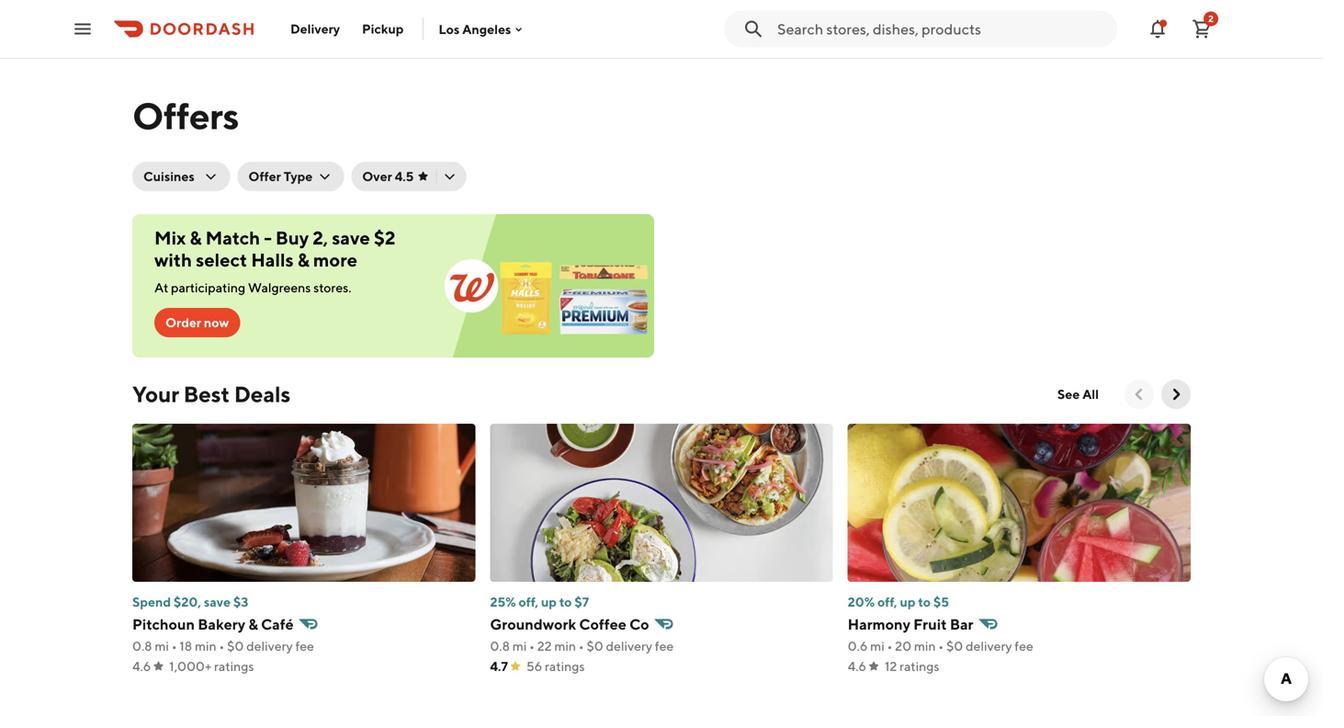 Task type: vqa. For each thing, say whether or not it's contained in the screenshot.
(6
no



Task type: describe. For each thing, give the bounding box(es) containing it.
with
[[154, 249, 192, 271]]

over 4.5 button
[[351, 162, 466, 191]]

delivery for bar
[[966, 638, 1012, 654]]

3 • from the left
[[529, 638, 535, 654]]

cuisines button
[[132, 162, 230, 191]]

4.5
[[395, 169, 414, 184]]

4.6 for pitchoun bakery & café
[[132, 659, 151, 674]]

walgreens
[[248, 280, 311, 295]]

$0 for bakery
[[227, 638, 244, 654]]

18
[[180, 638, 192, 654]]

off, for harmony
[[878, 594, 898, 609]]

next button of carousel image
[[1167, 385, 1186, 404]]

$0 for coffee
[[587, 638, 604, 654]]

min for coffee
[[555, 638, 576, 654]]

see all link
[[1047, 380, 1110, 409]]

harmony
[[848, 615, 911, 633]]

0.6 mi • 20 min • $0 delivery fee
[[848, 638, 1034, 654]]

5 • from the left
[[887, 638, 893, 654]]

bakery
[[198, 615, 245, 633]]

4 • from the left
[[579, 638, 584, 654]]

mi for groundwork coffee co
[[513, 638, 527, 654]]

more
[[313, 249, 358, 271]]

now
[[204, 315, 229, 330]]

match
[[206, 227, 260, 249]]

offer type
[[249, 169, 313, 184]]

fee for groundwork coffee co
[[655, 638, 674, 654]]

fruit
[[914, 615, 947, 633]]

order now button
[[154, 308, 240, 337]]

Store search: begin typing to search for stores available on DoorDash text field
[[778, 19, 1107, 39]]

ratings for coffee
[[545, 659, 585, 674]]

spend $20, save $3
[[132, 594, 248, 609]]

to for coffee
[[560, 594, 572, 609]]

0.8 mi • 18 min • $0 delivery fee
[[132, 638, 314, 654]]

pickup button
[[351, 14, 415, 44]]

2
[[1209, 13, 1214, 24]]

see all
[[1058, 387, 1099, 402]]

1 • from the left
[[172, 638, 177, 654]]

delivery
[[290, 21, 340, 36]]

offer type button
[[238, 162, 344, 191]]

56
[[527, 659, 543, 674]]

at
[[154, 280, 168, 295]]

0.8 mi • 22 min • $0 delivery fee
[[490, 638, 674, 654]]

mi for pitchoun bakery & café
[[155, 638, 169, 654]]

off, for groundwork
[[519, 594, 539, 609]]

-
[[264, 227, 272, 249]]

$5
[[934, 594, 949, 609]]

20
[[895, 638, 912, 654]]

fee for harmony fruit bar
[[1015, 638, 1034, 654]]

previous button of carousel image
[[1131, 385, 1149, 404]]

pickup
[[362, 21, 404, 36]]

your
[[132, 381, 179, 407]]

order
[[165, 315, 201, 330]]

over 4.5
[[362, 169, 414, 184]]

2,
[[313, 227, 328, 249]]



Task type: locate. For each thing, give the bounding box(es) containing it.
coffee
[[579, 615, 627, 633]]

1 horizontal spatial min
[[555, 638, 576, 654]]

0 horizontal spatial ratings
[[214, 659, 254, 674]]

• down 'bakery' in the bottom of the page
[[219, 638, 225, 654]]

&
[[190, 227, 202, 249], [298, 249, 310, 271], [248, 615, 258, 633]]

2 to from the left
[[919, 594, 931, 609]]

min right 18
[[195, 638, 217, 654]]

4.6 down 0.6
[[848, 659, 867, 674]]

25% off, up to $7
[[490, 594, 589, 609]]

over
[[362, 169, 392, 184]]

$0 down 'bakery' in the bottom of the page
[[227, 638, 244, 654]]

see
[[1058, 387, 1080, 402]]

mix
[[154, 227, 186, 249]]

& left café
[[248, 615, 258, 633]]

0 horizontal spatial fee
[[295, 638, 314, 654]]

delivery down co
[[606, 638, 653, 654]]

1,000+ ratings
[[169, 659, 254, 674]]

2 min from the left
[[555, 638, 576, 654]]

1 mi from the left
[[155, 638, 169, 654]]

delivery for co
[[606, 638, 653, 654]]

0.6
[[848, 638, 868, 654]]

22
[[537, 638, 552, 654]]

off, up groundwork
[[519, 594, 539, 609]]

• down groundwork coffee co
[[579, 638, 584, 654]]

all
[[1083, 387, 1099, 402]]

delivery down café
[[246, 638, 293, 654]]

open menu image
[[72, 18, 94, 40]]

25%
[[490, 594, 516, 609]]

$0 down bar
[[947, 638, 963, 654]]

$0 for fruit
[[947, 638, 963, 654]]

4.7
[[490, 659, 508, 674]]

mi right 0.6
[[871, 638, 885, 654]]

los angeles
[[439, 21, 511, 37]]

$3
[[233, 594, 248, 609]]

2 mi from the left
[[513, 638, 527, 654]]

up up groundwork
[[541, 594, 557, 609]]

0 vertical spatial &
[[190, 227, 202, 249]]

mi
[[155, 638, 169, 654], [513, 638, 527, 654], [871, 638, 885, 654]]

0 horizontal spatial $0
[[227, 638, 244, 654]]

1 ratings from the left
[[214, 659, 254, 674]]

2 delivery from the left
[[606, 638, 653, 654]]

ratings down the 0.8 mi • 18 min • $0 delivery fee
[[214, 659, 254, 674]]

notification bell image
[[1147, 18, 1169, 40]]

4.6 for harmony fruit bar
[[848, 659, 867, 674]]

offer
[[249, 169, 281, 184]]

1 horizontal spatial 4.6
[[848, 659, 867, 674]]

1 horizontal spatial up
[[900, 594, 916, 609]]

• left 22
[[529, 638, 535, 654]]

0 horizontal spatial to
[[560, 594, 572, 609]]

0 horizontal spatial 0.8
[[132, 638, 152, 654]]

min
[[195, 638, 217, 654], [555, 638, 576, 654], [914, 638, 936, 654]]

$20,
[[174, 594, 201, 609]]

2 4.6 from the left
[[848, 659, 867, 674]]

12
[[885, 659, 897, 674]]

0.8 down pitchoun
[[132, 638, 152, 654]]

2 horizontal spatial mi
[[871, 638, 885, 654]]

3 mi from the left
[[871, 638, 885, 654]]

mi left 22
[[513, 638, 527, 654]]

2 horizontal spatial delivery
[[966, 638, 1012, 654]]

2 horizontal spatial &
[[298, 249, 310, 271]]

0.8
[[132, 638, 152, 654], [490, 638, 510, 654]]

4.6 down pitchoun
[[132, 659, 151, 674]]

ratings down 20
[[900, 659, 940, 674]]

select
[[196, 249, 247, 271]]

best
[[184, 381, 230, 407]]

3 fee from the left
[[1015, 638, 1034, 654]]

1 horizontal spatial 0.8
[[490, 638, 510, 654]]

1 vertical spatial save
[[204, 594, 231, 609]]

delivery down bar
[[966, 638, 1012, 654]]

offers
[[132, 94, 239, 137]]

1 up from the left
[[541, 594, 557, 609]]

ratings
[[214, 659, 254, 674], [545, 659, 585, 674], [900, 659, 940, 674]]

delivery for &
[[246, 638, 293, 654]]

buy
[[276, 227, 309, 249]]

los angeles button
[[439, 21, 526, 37]]

mi down pitchoun
[[155, 638, 169, 654]]

2 fee from the left
[[655, 638, 674, 654]]

up for harmony
[[900, 594, 916, 609]]

1 horizontal spatial save
[[332, 227, 370, 249]]

2 horizontal spatial $0
[[947, 638, 963, 654]]

to left $5 on the bottom right of the page
[[919, 594, 931, 609]]

0.8 for pitchoun bakery & café
[[132, 638, 152, 654]]

los
[[439, 21, 460, 37]]

mix & match - buy 2, save $2 with select halls & more at participating walgreens stores.
[[154, 227, 396, 295]]

3 min from the left
[[914, 638, 936, 654]]

6 • from the left
[[939, 638, 944, 654]]

bar
[[950, 615, 974, 633]]

halls
[[251, 249, 294, 271]]

1 horizontal spatial &
[[248, 615, 258, 633]]

1 items, open order cart image
[[1191, 18, 1213, 40]]

3 delivery from the left
[[966, 638, 1012, 654]]

2 up from the left
[[900, 594, 916, 609]]

0 horizontal spatial mi
[[155, 638, 169, 654]]

0 horizontal spatial off,
[[519, 594, 539, 609]]

1 4.6 from the left
[[132, 659, 151, 674]]

0 horizontal spatial delivery
[[246, 638, 293, 654]]

stores.
[[314, 280, 352, 295]]

0 horizontal spatial &
[[190, 227, 202, 249]]

cuisines
[[143, 169, 195, 184]]

groundwork
[[490, 615, 576, 633]]

your best deals
[[132, 381, 291, 407]]

20% off, up to $5
[[848, 594, 949, 609]]

2 button
[[1184, 11, 1221, 47]]

save
[[332, 227, 370, 249], [204, 594, 231, 609]]

1 off, from the left
[[519, 594, 539, 609]]

0.8 up "4.7"
[[490, 638, 510, 654]]

1 horizontal spatial off,
[[878, 594, 898, 609]]

2 horizontal spatial ratings
[[900, 659, 940, 674]]

1 $0 from the left
[[227, 638, 244, 654]]

• left 18
[[172, 638, 177, 654]]

1 horizontal spatial ratings
[[545, 659, 585, 674]]

1 0.8 from the left
[[132, 638, 152, 654]]

2 off, from the left
[[878, 594, 898, 609]]

$2
[[374, 227, 396, 249]]

1 horizontal spatial delivery
[[606, 638, 653, 654]]

ratings down 0.8 mi • 22 min • $0 delivery fee
[[545, 659, 585, 674]]

pitchoun bakery & café
[[132, 615, 294, 633]]

save inside mix & match - buy 2, save $2 with select halls & more at participating walgreens stores.
[[332, 227, 370, 249]]

2 vertical spatial &
[[248, 615, 258, 633]]

1,000+
[[169, 659, 212, 674]]

• left 20
[[887, 638, 893, 654]]

2 horizontal spatial min
[[914, 638, 936, 654]]

min right 22
[[555, 638, 576, 654]]

2 horizontal spatial fee
[[1015, 638, 1034, 654]]

min for bakery
[[195, 638, 217, 654]]

participating
[[171, 280, 246, 295]]

1 fee from the left
[[295, 638, 314, 654]]

delivery button
[[279, 14, 351, 44]]

deals
[[234, 381, 291, 407]]

56 ratings
[[527, 659, 585, 674]]

1 horizontal spatial $0
[[587, 638, 604, 654]]

3 $0 from the left
[[947, 638, 963, 654]]

$0 down coffee
[[587, 638, 604, 654]]

to for fruit
[[919, 594, 931, 609]]

4.6
[[132, 659, 151, 674], [848, 659, 867, 674]]

up
[[541, 594, 557, 609], [900, 594, 916, 609]]

fee for pitchoun bakery & café
[[295, 638, 314, 654]]

& down buy
[[298, 249, 310, 271]]

ratings for bakery
[[214, 659, 254, 674]]

2 ratings from the left
[[545, 659, 585, 674]]

• down fruit
[[939, 638, 944, 654]]

min for fruit
[[914, 638, 936, 654]]

save up more
[[332, 227, 370, 249]]

mi for harmony fruit bar
[[871, 638, 885, 654]]

$7
[[575, 594, 589, 609]]

2 0.8 from the left
[[490, 638, 510, 654]]

save up pitchoun bakery & café
[[204, 594, 231, 609]]

café
[[261, 615, 294, 633]]

ratings for fruit
[[900, 659, 940, 674]]

up for groundwork
[[541, 594, 557, 609]]

spend
[[132, 594, 171, 609]]

0 horizontal spatial 4.6
[[132, 659, 151, 674]]

your best deals link
[[132, 380, 291, 409]]

fee
[[295, 638, 314, 654], [655, 638, 674, 654], [1015, 638, 1034, 654]]

0 horizontal spatial min
[[195, 638, 217, 654]]

2 $0 from the left
[[587, 638, 604, 654]]

1 horizontal spatial fee
[[655, 638, 674, 654]]

1 vertical spatial &
[[298, 249, 310, 271]]

up up 'harmony fruit bar'
[[900, 594, 916, 609]]

2 • from the left
[[219, 638, 225, 654]]

1 min from the left
[[195, 638, 217, 654]]

off,
[[519, 594, 539, 609], [878, 594, 898, 609]]

0 horizontal spatial save
[[204, 594, 231, 609]]

& right mix
[[190, 227, 202, 249]]

20%
[[848, 594, 875, 609]]

angeles
[[463, 21, 511, 37]]

1 horizontal spatial mi
[[513, 638, 527, 654]]

$0
[[227, 638, 244, 654], [587, 638, 604, 654], [947, 638, 963, 654]]

harmony fruit bar
[[848, 615, 974, 633]]

12 ratings
[[885, 659, 940, 674]]

1 delivery from the left
[[246, 638, 293, 654]]

pitchoun
[[132, 615, 195, 633]]

•
[[172, 638, 177, 654], [219, 638, 225, 654], [529, 638, 535, 654], [579, 638, 584, 654], [887, 638, 893, 654], [939, 638, 944, 654]]

0 vertical spatial save
[[332, 227, 370, 249]]

1 horizontal spatial to
[[919, 594, 931, 609]]

3 ratings from the left
[[900, 659, 940, 674]]

off, up harmony
[[878, 594, 898, 609]]

type
[[284, 169, 313, 184]]

0.8 for groundwork coffee co
[[490, 638, 510, 654]]

to
[[560, 594, 572, 609], [919, 594, 931, 609]]

0 horizontal spatial up
[[541, 594, 557, 609]]

groundwork coffee co
[[490, 615, 649, 633]]

1 to from the left
[[560, 594, 572, 609]]

delivery
[[246, 638, 293, 654], [606, 638, 653, 654], [966, 638, 1012, 654]]

order now
[[165, 315, 229, 330]]

min right 20
[[914, 638, 936, 654]]

to left $7
[[560, 594, 572, 609]]

co
[[630, 615, 649, 633]]



